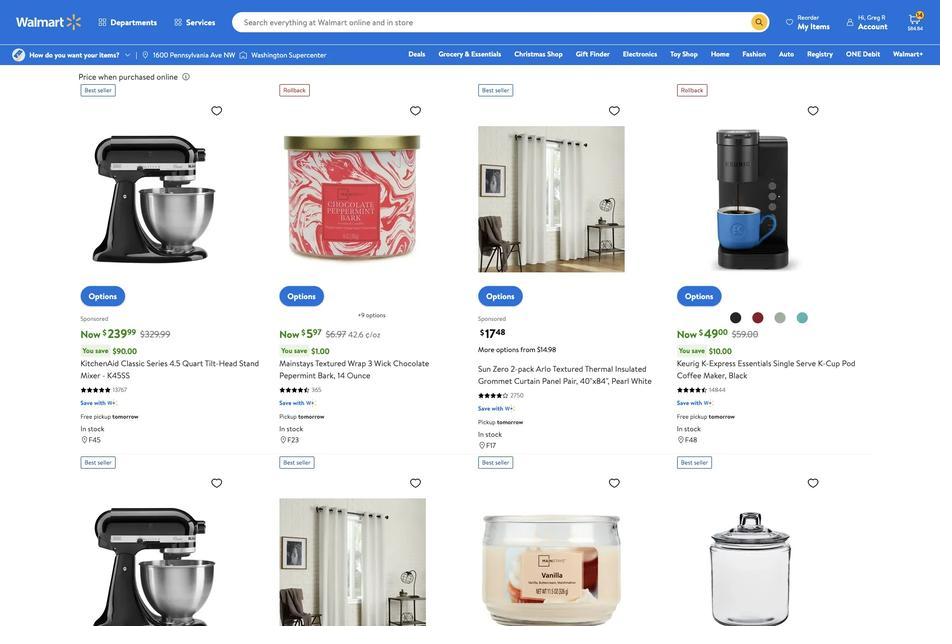 Task type: locate. For each thing, give the bounding box(es) containing it.
living room link
[[517, 0, 569, 19]]

0 vertical spatial add to favorites list, sun zero 2-pack arlo textured thermal insulated grommet curtain panel pair, 40"x84", pearl white image
[[609, 105, 621, 117]]

2 options link from the left
[[279, 286, 324, 306]]

48
[[496, 327, 506, 338]]

0 horizontal spatial add to favorites list, sun zero 2-pack arlo textured thermal insulated grommet curtain panel pair, 40"x84", pearl white image
[[410, 477, 422, 490]]

sponsored up $ 17 48
[[478, 314, 506, 323]]

$ 17 48
[[480, 325, 506, 342]]

options down the 48
[[496, 345, 519, 355]]

1 you from the left
[[83, 346, 94, 356]]

1 horizontal spatial you
[[281, 346, 292, 356]]

k-
[[702, 358, 709, 369], [818, 358, 826, 369]]

2 free pickup tomorrow from the left
[[677, 412, 735, 421]]

walmart plus image for 239
[[108, 398, 118, 408]]

pickup tomorrow for $
[[279, 412, 324, 421]]

0 horizontal spatial pickup
[[94, 412, 111, 421]]

electronics link
[[619, 48, 662, 60]]

free pickup tomorrow up f48
[[677, 412, 735, 421]]

supercenter
[[289, 50, 327, 60]]

0 vertical spatial gift
[[224, 8, 236, 18]]

sponsored for $329.99
[[81, 314, 108, 323]]

4 $ from the left
[[699, 327, 703, 338]]

chocolate
[[393, 358, 429, 369]]

walmart plus image
[[505, 404, 516, 414]]

mainstays textured wrap 3 wick chocolate pepermint bark, 14 ounce image
[[279, 101, 426, 298]]

1 horizontal spatial pickup tomorrow
[[478, 418, 523, 427]]

rollback down toy shop
[[681, 86, 703, 94]]

$59.00
[[732, 328, 759, 341]]

1 horizontal spatial pickup
[[478, 418, 496, 427]]

2 room from the left
[[788, 8, 804, 18]]

pickup for $
[[279, 412, 297, 421]]

with down coffee
[[691, 399, 702, 407]]

0 horizontal spatial walmart plus image
[[108, 398, 118, 408]]

save with down mixer
[[81, 399, 106, 407]]

1 free pickup tomorrow from the left
[[81, 412, 138, 421]]

0 vertical spatial options
[[366, 311, 386, 320]]

add to favorites list, sun zero 2-pack arlo textured thermal insulated grommet curtain panel pair, 40"x84", pearl white image for the leftmost sun zero 2-pack arlo textured thermal insulated grommet curtain panel pair, 40"x84", pearl white image
[[410, 477, 422, 490]]

kitchenaid classic series 4.5 quart tilt-head stand mixer - k45ss image
[[81, 101, 227, 298], [81, 473, 227, 626]]

bark,
[[318, 370, 336, 381]]

1 horizontal spatial  image
[[239, 50, 247, 60]]

1 horizontal spatial essentials
[[738, 358, 772, 369]]

14 right bark, on the left of page
[[338, 370, 345, 381]]

tilt-
[[205, 358, 219, 369]]

save down mixer
[[81, 399, 93, 407]]

0 horizontal spatial pickup
[[279, 412, 297, 421]]

2 options from the left
[[287, 291, 316, 302]]

best down f45
[[85, 458, 96, 467]]

$
[[103, 327, 107, 338], [302, 327, 306, 338], [480, 327, 484, 338], [699, 327, 703, 338]]

now inside "now $ 239 99 $329.99"
[[81, 328, 101, 341]]

walmart plus image down 365
[[307, 398, 317, 408]]

1 vertical spatial add to favorites list, kitchenaid classic series 4.5 quart tilt-head stand mixer - k45ss image
[[211, 477, 223, 490]]

options link
[[81, 286, 125, 306], [279, 286, 324, 306], [478, 286, 523, 306], [677, 286, 722, 306]]

you for 239
[[83, 346, 94, 356]]

with down -
[[94, 399, 106, 407]]

Walmart Site-Wide search field
[[232, 12, 770, 32]]

free up f48
[[677, 412, 689, 421]]

room for dining room
[[788, 8, 804, 18]]

pickup up f45
[[94, 412, 111, 421]]

walmart plus image down 13767
[[108, 398, 118, 408]]

0 horizontal spatial free
[[81, 412, 92, 421]]

now inside the now $ 49 00 $59.00
[[677, 328, 697, 341]]

pickup tomorrow up f23
[[279, 412, 324, 421]]

save left walmart plus icon
[[478, 404, 490, 413]]

1 horizontal spatial sponsored
[[478, 314, 506, 323]]

1 now from the left
[[81, 328, 101, 341]]

save up the keurig
[[692, 346, 705, 356]]

free up f45
[[81, 412, 92, 421]]

2 walmart plus image from the left
[[307, 398, 317, 408]]

best down f48
[[681, 458, 693, 467]]

pickup tomorrow down walmart plus icon
[[478, 418, 523, 427]]

in stock up f23
[[279, 424, 303, 434]]

2 all from the left
[[176, 8, 183, 18]]

thermal
[[585, 363, 613, 375]]

2 horizontal spatial walmart plus image
[[704, 398, 714, 408]]

walmart plus image down 14844
[[704, 398, 714, 408]]

pickup tomorrow
[[279, 412, 324, 421], [478, 418, 523, 427]]

stock for 239
[[88, 424, 104, 434]]

free pickup tomorrow up f45
[[81, 412, 138, 421]]

1 all from the left
[[115, 8, 121, 18]]

options link up 49
[[677, 286, 722, 306]]

in
[[81, 424, 86, 434], [279, 424, 285, 434], [677, 424, 683, 434], [478, 430, 484, 440]]

f17
[[486, 440, 496, 451]]

0 vertical spatial kitchenaid classic series 4.5 quart tilt-head stand mixer - k45ss image
[[81, 101, 227, 298]]

sponsored up 239
[[81, 314, 108, 323]]

1 options link from the left
[[81, 286, 125, 306]]

0 horizontal spatial you
[[83, 346, 94, 356]]

express
[[709, 358, 736, 369]]

$ left 49
[[699, 327, 703, 338]]

christmas shop link
[[510, 48, 567, 60]]

rollback down washington supercenter
[[283, 86, 306, 94]]

options for $59.00
[[685, 291, 714, 302]]

pickup up f48
[[690, 412, 708, 421]]

3 you from the left
[[679, 346, 690, 356]]

textured
[[315, 358, 346, 369], [553, 363, 583, 375]]

pickup for 49
[[690, 412, 708, 421]]

1 horizontal spatial 14
[[917, 11, 923, 19]]

options for +9
[[366, 311, 386, 320]]

0 horizontal spatial all
[[115, 8, 121, 18]]

save inside 'you save $1.00 mainstays textured wrap 3 wick chocolate pepermint bark, 14 ounce'
[[294, 346, 307, 356]]

14 up $84.84
[[917, 11, 923, 19]]

0 horizontal spatial pickup tomorrow
[[279, 412, 324, 421]]

$ inside "now $ 239 99 $329.99"
[[103, 327, 107, 338]]

textured up bark, on the left of page
[[315, 358, 346, 369]]

options
[[89, 291, 117, 302], [287, 291, 316, 302], [486, 291, 515, 302], [685, 291, 714, 302]]

2 pickup from the left
[[690, 412, 708, 421]]

home
[[123, 8, 140, 18]]

now left the 5
[[279, 328, 299, 341]]

1 horizontal spatial add to favorites list, sun zero 2-pack arlo textured thermal insulated grommet curtain panel pair, 40"x84", pearl white image
[[609, 105, 621, 117]]

3 options from the left
[[486, 291, 515, 302]]

$1.00
[[311, 346, 330, 357]]

keurig k-express essentials single serve k-cup pod coffee maker, black image
[[677, 101, 824, 298]]

options up 239
[[89, 291, 117, 302]]

textured up pair,
[[553, 363, 583, 375]]

walmart plus image for 5
[[307, 398, 317, 408]]

fashion
[[743, 49, 766, 59]]

$ left 17
[[480, 327, 484, 338]]

options link up 239
[[81, 286, 125, 306]]

you up mainstays
[[281, 346, 292, 356]]

decor
[[291, 8, 310, 18]]

 image left how
[[12, 48, 25, 62]]

stock up f45
[[88, 424, 104, 434]]

3 walmart plus image from the left
[[704, 398, 714, 408]]

stock up f48
[[685, 424, 701, 434]]

best down f17
[[482, 458, 494, 467]]

1 vertical spatial 14
[[338, 370, 345, 381]]

1 vertical spatial options
[[496, 345, 519, 355]]

0 horizontal spatial gift
[[224, 8, 236, 18]]

you inside you save $10.00 keurig k-express essentials single serve k-cup pod coffee maker, black
[[679, 346, 690, 356]]

best down f23
[[283, 458, 295, 467]]

k- right serve at the bottom right of page
[[818, 358, 826, 369]]

save for 239
[[95, 346, 108, 356]]

room up the my
[[788, 8, 804, 18]]

0 vertical spatial add to favorites list, kitchenaid classic series 4.5 quart tilt-head stand mixer - k45ss image
[[211, 105, 223, 117]]

add to favorites list, sun zero 2-pack arlo textured thermal insulated grommet curtain panel pair, 40"x84", pearl white image for rightmost sun zero 2-pack arlo textured thermal insulated grommet curtain panel pair, 40"x84", pearl white image
[[609, 105, 621, 117]]

pickup up f17
[[478, 418, 496, 427]]

shop right 'christmas'
[[547, 49, 563, 59]]

2 free from the left
[[677, 412, 689, 421]]

1 vertical spatial add to favorites list, sun zero 2-pack arlo textured thermal insulated grommet curtain panel pair, 40"x84", pearl white image
[[410, 477, 422, 490]]

seller for first kitchenaid classic series 4.5 quart tilt-head stand mixer - k45ss image from the bottom
[[98, 458, 112, 467]]

1 horizontal spatial options
[[496, 345, 519, 355]]

price when purchased online
[[78, 71, 178, 82]]

0 vertical spatial essentials
[[471, 49, 501, 59]]

0 vertical spatial 14
[[917, 11, 923, 19]]

seller down f48
[[694, 458, 708, 467]]

grocery & essentials
[[439, 49, 501, 59]]

add to favorites list, sun zero 2-pack arlo textured thermal insulated grommet curtain panel pair, 40"x84", pearl white image
[[609, 105, 621, 117], [410, 477, 422, 490]]

add to favorites list, kitchenaid classic series 4.5 quart tilt-head stand mixer - k45ss image
[[211, 105, 223, 117], [211, 477, 223, 490]]

2 add to favorites list, kitchenaid classic series 4.5 quart tilt-head stand mixer - k45ss image from the top
[[211, 477, 223, 490]]

2 horizontal spatial save
[[692, 346, 705, 356]]

christmas
[[515, 49, 546, 59]]

save with for 49
[[677, 399, 702, 407]]

best for first kitchenaid classic series 4.5 quart tilt-head stand mixer - k45ss image from the bottom
[[85, 458, 96, 467]]

2 kitchenaid classic series 4.5 quart tilt-head stand mixer - k45ss image from the top
[[81, 473, 227, 626]]

best seller down f23
[[283, 458, 311, 467]]

tomorrow
[[112, 412, 138, 421], [298, 412, 324, 421], [709, 412, 735, 421], [497, 418, 523, 427]]

1 vertical spatial gift
[[576, 49, 588, 59]]

best for mainstays vanilla scented 3-wick glass jar candle, 11.5 oz image
[[482, 458, 494, 467]]

your
[[84, 50, 98, 60]]

room inside dining room link
[[788, 8, 804, 18]]

now left 49
[[677, 328, 697, 341]]

0 horizontal spatial free pickup tomorrow
[[81, 412, 138, 421]]

1 $ from the left
[[103, 327, 107, 338]]

2 horizontal spatial now
[[677, 328, 697, 341]]

1 sponsored from the left
[[81, 314, 108, 323]]

2 horizontal spatial you
[[679, 346, 690, 356]]

essentials inside grocery & essentials link
[[471, 49, 501, 59]]

1 pickup from the left
[[94, 412, 111, 421]]

save with down pepermint
[[279, 399, 305, 407]]

best seller down grocery & essentials on the top of page
[[482, 86, 510, 94]]

seller down f17
[[495, 458, 510, 467]]

gift
[[224, 8, 236, 18], [576, 49, 588, 59]]

pickup for 239
[[94, 412, 111, 421]]

add to favorites list, keurig k-express essentials single serve k-cup pod coffee maker, black image
[[807, 105, 820, 117]]

in stock
[[81, 424, 104, 434], [279, 424, 303, 434], [677, 424, 701, 434], [478, 430, 502, 440]]

1 horizontal spatial sun zero 2-pack arlo textured thermal insulated grommet curtain panel pair, 40"x84", pearl white image
[[478, 101, 625, 298]]

in stock up f48
[[677, 424, 701, 434]]

best seller down f45
[[85, 458, 112, 467]]

$14.98
[[537, 345, 556, 355]]

0 horizontal spatial sponsored
[[81, 314, 108, 323]]

wick
[[374, 358, 391, 369]]

gift inside gift finder link
[[224, 8, 236, 18]]

gift inside gift finder link
[[576, 49, 588, 59]]

in stock for 49
[[677, 424, 701, 434]]

4 options from the left
[[685, 291, 714, 302]]

decor link
[[274, 0, 327, 19]]

1 horizontal spatial rollback
[[681, 86, 703, 94]]

2 save from the left
[[294, 346, 307, 356]]

1 horizontal spatial home
[[711, 49, 730, 59]]

white
[[631, 376, 652, 387]]

-
[[102, 370, 105, 381]]

1 free from the left
[[81, 412, 92, 421]]

legal information image
[[182, 73, 190, 81]]

pickup
[[94, 412, 111, 421], [690, 412, 708, 421]]

shop all deals
[[159, 8, 200, 18]]

essentials right the &
[[471, 49, 501, 59]]

now left 239
[[81, 328, 101, 341]]

0 horizontal spatial save
[[95, 346, 108, 356]]

with for 5
[[293, 399, 305, 407]]

you up the keurig
[[679, 346, 690, 356]]

1 horizontal spatial room
[[788, 8, 804, 18]]

seller
[[98, 86, 112, 94], [495, 86, 510, 94], [98, 458, 112, 467], [297, 458, 311, 467], [495, 458, 510, 467], [694, 458, 708, 467]]

save up kitchenaid
[[95, 346, 108, 356]]

pickup tomorrow for 17
[[478, 418, 523, 427]]

r
[[882, 13, 886, 21]]

1 horizontal spatial walmart plus image
[[307, 398, 317, 408]]

2 $ from the left
[[302, 327, 306, 338]]

essentials up black
[[738, 358, 772, 369]]

1 vertical spatial sun zero 2-pack arlo textured thermal insulated grommet curtain panel pair, 40"x84", pearl white image
[[279, 473, 426, 626]]

save inside you save $90.00 kitchenaid classic series 4.5 quart tilt-head stand mixer - k45ss
[[95, 346, 108, 356]]

0 horizontal spatial textured
[[315, 358, 346, 369]]

1 kitchenaid classic series 4.5 quart tilt-head stand mixer - k45ss image from the top
[[81, 101, 227, 298]]

1 save from the left
[[95, 346, 108, 356]]

add to favorites list, anchor hocking heritage hill glass jar with lid, 1 gallon image
[[807, 477, 820, 490]]

1 horizontal spatial gift
[[576, 49, 588, 59]]

pickup up f23
[[279, 412, 297, 421]]

gift finder
[[576, 49, 610, 59]]

1 room from the left
[[544, 8, 561, 18]]

save inside you save $10.00 keurig k-express essentials single serve k-cup pod coffee maker, black
[[692, 346, 705, 356]]

2 rollback from the left
[[681, 86, 703, 94]]

$ inside now $ 5 97 $6.97 42.6 ¢/oz
[[302, 327, 306, 338]]

shop right |
[[143, 50, 165, 64]]

k- up maker,
[[702, 358, 709, 369]]

home
[[711, 49, 730, 59], [114, 50, 141, 64]]

1 horizontal spatial now
[[279, 328, 299, 341]]

textured inside sun zero 2-pack arlo textured thermal insulated grommet curtain panel pair, 40"x84", pearl white
[[553, 363, 583, 375]]

free
[[81, 412, 92, 421], [677, 412, 689, 421]]

rollback for 5
[[283, 86, 306, 94]]

quart
[[182, 358, 203, 369]]

2 you from the left
[[281, 346, 292, 356]]

you up kitchenaid
[[83, 346, 94, 356]]

options up the 48
[[486, 291, 515, 302]]

1 horizontal spatial free pickup tomorrow
[[677, 412, 735, 421]]

with for 49
[[691, 399, 702, 407]]

0 horizontal spatial essentials
[[471, 49, 501, 59]]

1 vertical spatial essentials
[[738, 358, 772, 369]]

1 rollback from the left
[[283, 86, 306, 94]]

cookware
[[709, 8, 740, 18]]

save
[[95, 346, 108, 356], [294, 346, 307, 356], [692, 346, 705, 356]]

grommet
[[478, 376, 512, 387]]

$ left 239
[[103, 327, 107, 338]]

add to favorites list, kitchenaid classic series 4.5 quart tilt-head stand mixer - k45ss image for first kitchenaid classic series 4.5 quart tilt-head stand mixer - k45ss image
[[211, 105, 223, 117]]

3 save from the left
[[692, 346, 705, 356]]

&
[[465, 49, 470, 59]]

1 add to favorites list, kitchenaid classic series 4.5 quart tilt-head stand mixer - k45ss image from the top
[[211, 105, 223, 117]]

1 horizontal spatial k-
[[818, 358, 826, 369]]

black image
[[730, 312, 742, 324]]

finder
[[590, 49, 610, 59]]

0 horizontal spatial 14
[[338, 370, 345, 381]]

now inside now $ 5 97 $6.97 42.6 ¢/oz
[[279, 328, 299, 341]]

2 now from the left
[[279, 328, 299, 341]]

4 options link from the left
[[677, 286, 722, 306]]

1 horizontal spatial save
[[294, 346, 307, 356]]

you
[[83, 346, 94, 356], [281, 346, 292, 356], [679, 346, 690, 356]]

shop
[[97, 8, 113, 18], [159, 8, 174, 18], [547, 49, 563, 59], [683, 49, 698, 59], [143, 50, 165, 64]]

save for 49
[[692, 346, 705, 356]]

options link for $59.00
[[677, 286, 722, 306]]

greg
[[867, 13, 880, 21]]

pennsylvania
[[170, 50, 209, 60]]

options link up the 48
[[478, 286, 523, 306]]

0 horizontal spatial rollback
[[283, 86, 306, 94]]

best for the leftmost sun zero 2-pack arlo textured thermal insulated grommet curtain panel pair, 40"x84", pearl white image
[[283, 458, 295, 467]]

items
[[811, 20, 830, 32]]

save down pepermint
[[279, 399, 292, 407]]

dining room
[[766, 8, 804, 18]]

grocery & essentials link
[[434, 48, 506, 60]]

red image
[[752, 312, 764, 324]]

toy shop link
[[666, 48, 703, 60]]

1 horizontal spatial pickup
[[690, 412, 708, 421]]

you inside 'you save $1.00 mainstays textured wrap 3 wick chocolate pepermint bark, 14 ounce'
[[281, 346, 292, 356]]

3 $ from the left
[[480, 327, 484, 338]]

sun zero 2-pack arlo textured thermal insulated grommet curtain panel pair, 40"x84", pearl white image
[[478, 101, 625, 298], [279, 473, 426, 626]]

with down pepermint
[[293, 399, 305, 407]]

in for 239
[[81, 424, 86, 434]]

tablescape link
[[820, 0, 872, 19]]

departments
[[111, 17, 157, 28]]

home left fashion
[[711, 49, 730, 59]]

nw
[[224, 50, 235, 60]]

|
[[136, 50, 137, 60]]

 image right nw
[[239, 50, 247, 60]]

1 walmart plus image from the left
[[108, 398, 118, 408]]

$ inside the now $ 49 00 $59.00
[[699, 327, 703, 338]]

0 horizontal spatial now
[[81, 328, 101, 341]]

0 horizontal spatial  image
[[12, 48, 25, 62]]

3 options link from the left
[[478, 286, 523, 306]]

all left the deals
[[176, 8, 183, 18]]

room right living
[[544, 8, 561, 18]]

1 horizontal spatial textured
[[553, 363, 583, 375]]

hi, greg r account
[[859, 13, 888, 32]]

seller down f45
[[98, 458, 112, 467]]

0 vertical spatial sun zero 2-pack arlo textured thermal insulated grommet curtain panel pair, 40"x84", pearl white image
[[478, 101, 625, 298]]

teal image
[[796, 312, 808, 324]]

0 horizontal spatial options
[[366, 311, 386, 320]]

$84.84
[[908, 25, 923, 32]]

1 options from the left
[[89, 291, 117, 302]]

options up the 5
[[287, 291, 316, 302]]

black
[[729, 370, 748, 381]]

anchor hocking heritage hill glass jar with lid, 1 gallon image
[[677, 473, 824, 626]]

add to favorites list, kitchenaid classic series 4.5 quart tilt-head stand mixer - k45ss image for first kitchenaid classic series 4.5 quart tilt-head stand mixer - k45ss image from the bottom
[[211, 477, 223, 490]]

mainstays vanilla scented 3-wick glass jar candle, 11.5 oz image
[[478, 473, 625, 626]]

save for 49
[[677, 399, 689, 407]]

options up 49
[[685, 291, 714, 302]]

seller down f23
[[297, 458, 311, 467]]

1 horizontal spatial all
[[176, 8, 183, 18]]

0 horizontal spatial room
[[544, 8, 561, 18]]

1 horizontal spatial free
[[677, 412, 689, 421]]

pair,
[[563, 376, 578, 387]]

walmart plus image
[[108, 398, 118, 408], [307, 398, 317, 408], [704, 398, 714, 408]]

$ left the 5
[[302, 327, 306, 338]]

washington
[[252, 50, 287, 60]]

best for anchor hocking heritage hill glass jar with lid, 1 gallon image
[[681, 458, 693, 467]]

add to favorites list, mainstays textured wrap 3 wick chocolate pepermint bark, 14 ounce image
[[410, 105, 422, 117]]

stock up f17
[[486, 430, 502, 440]]

in stock up f45
[[81, 424, 104, 434]]

save with down coffee
[[677, 399, 702, 407]]

1 vertical spatial kitchenaid classic series 4.5 quart tilt-head stand mixer - k45ss image
[[81, 473, 227, 626]]

more options from $14.98
[[478, 345, 556, 355]]

options right +9
[[366, 311, 386, 320]]

save with left walmart plus icon
[[478, 404, 503, 413]]

$90.00
[[113, 346, 137, 357]]

room inside living room link
[[544, 8, 561, 18]]

2 sponsored from the left
[[478, 314, 506, 323]]

3 now from the left
[[677, 328, 697, 341]]

tomorrow down 14844
[[709, 412, 735, 421]]

options for $329.99
[[89, 291, 117, 302]]

tomorrow down 365
[[298, 412, 324, 421]]

365
[[312, 386, 322, 394]]

shop right 'toy'
[[683, 49, 698, 59]]

all left home
[[115, 8, 121, 18]]

shop all home
[[97, 8, 140, 18]]

0 horizontal spatial k-
[[702, 358, 709, 369]]

 image
[[141, 51, 149, 59]]

 image
[[12, 48, 25, 62], [239, 50, 247, 60]]

best down price
[[85, 86, 96, 94]]

save up mainstays
[[294, 346, 307, 356]]

save down coffee
[[677, 399, 689, 407]]

you inside you save $90.00 kitchenaid classic series 4.5 quart tilt-head stand mixer - k45ss
[[83, 346, 94, 356]]

departments button
[[90, 10, 166, 34]]



Task type: vqa. For each thing, say whether or not it's contained in the screenshot.
Free to the left
yes



Task type: describe. For each thing, give the bounding box(es) containing it.
options for 17
[[486, 291, 515, 302]]

gift for gift finder
[[576, 49, 588, 59]]

now for 49
[[677, 328, 697, 341]]

fashion link
[[738, 48, 771, 60]]

save with for 239
[[81, 399, 106, 407]]

best down grocery & essentials on the top of page
[[482, 86, 494, 94]]

services
[[186, 17, 215, 28]]

2 k- from the left
[[818, 358, 826, 369]]

classic
[[121, 358, 145, 369]]

you save $90.00 kitchenaid classic series 4.5 quart tilt-head stand mixer - k45ss
[[81, 346, 259, 381]]

options for $6.97
[[287, 291, 316, 302]]

mainstays
[[279, 358, 314, 369]]

items?
[[99, 50, 120, 60]]

sponsored for 17
[[478, 314, 506, 323]]

room for living room
[[544, 8, 561, 18]]

hi,
[[859, 13, 866, 21]]

best seller down f17
[[482, 458, 510, 467]]

serve
[[797, 358, 816, 369]]

pickup for 17
[[478, 418, 496, 427]]

free pickup tomorrow for 49
[[677, 412, 735, 421]]

candles link
[[335, 0, 387, 19]]

best seller down when
[[85, 86, 112, 94]]

tomorrow down walmart plus icon
[[497, 418, 523, 427]]

stock for 5
[[287, 424, 303, 434]]

registry
[[808, 49, 833, 59]]

purchased
[[119, 71, 155, 82]]

f45
[[89, 435, 101, 445]]

now for 5
[[279, 328, 299, 341]]

sage image
[[774, 312, 786, 324]]

pepermint
[[279, 370, 316, 381]]

all
[[168, 50, 180, 64]]

my
[[798, 20, 809, 32]]

insulated
[[615, 363, 647, 375]]

from
[[521, 345, 536, 355]]

shop inside "link"
[[683, 49, 698, 59]]

in stock for 5
[[279, 424, 303, 434]]

sun
[[478, 363, 491, 375]]

0 horizontal spatial home
[[114, 50, 141, 64]]

shop all home link
[[93, 0, 145, 19]]

stand
[[239, 358, 259, 369]]

0 horizontal spatial sun zero 2-pack arlo textured thermal insulated grommet curtain panel pair, 40"x84", pearl white image
[[279, 473, 426, 626]]

gift for gift finder
[[224, 8, 236, 18]]

rollback for 49
[[681, 86, 703, 94]]

keurig
[[677, 358, 700, 369]]

(23)
[[182, 52, 196, 63]]

Search search field
[[232, 12, 770, 32]]

f23
[[287, 435, 299, 445]]

textured inside 'you save $1.00 mainstays textured wrap 3 wick chocolate pepermint bark, 14 ounce'
[[315, 358, 346, 369]]

f48
[[685, 435, 697, 445]]

save for 5
[[279, 399, 292, 407]]

options link for $329.99
[[81, 286, 125, 306]]

bedroom
[[408, 8, 436, 18]]

seller for anchor hocking heritage hill glass jar with lid, 1 gallon image
[[694, 458, 708, 467]]

walmart+
[[894, 49, 924, 59]]

bathroom
[[467, 8, 498, 18]]

deals link
[[404, 48, 430, 60]]

maker,
[[704, 370, 727, 381]]

4.5
[[170, 358, 180, 369]]

you
[[55, 50, 66, 60]]

in for 49
[[677, 424, 683, 434]]

in for 5
[[279, 424, 285, 434]]

head
[[219, 358, 237, 369]]

49
[[704, 325, 718, 342]]

in stock for 239
[[81, 424, 104, 434]]

you for 5
[[281, 346, 292, 356]]

home link
[[707, 48, 734, 60]]

$6.97
[[326, 328, 346, 341]]

ounce
[[347, 370, 370, 381]]

$10.00
[[709, 346, 732, 357]]

17
[[485, 325, 496, 342]]

1600 pennsylvania ave nw
[[153, 50, 235, 60]]

services button
[[166, 10, 224, 34]]

toy shop
[[671, 49, 698, 59]]

3
[[368, 358, 372, 369]]

bakeware link
[[638, 0, 690, 19]]

you for 49
[[679, 346, 690, 356]]

14844
[[709, 386, 726, 394]]

cookware link
[[698, 0, 751, 19]]

99
[[127, 327, 136, 338]]

seller down grocery & essentials on the top of page
[[495, 86, 510, 94]]

shop left the deals
[[159, 8, 174, 18]]

tablescape
[[829, 8, 862, 18]]

best seller down f48
[[681, 458, 708, 467]]

holiday home shop all (23)
[[78, 50, 196, 64]]

00
[[718, 327, 728, 338]]

save for 5
[[294, 346, 307, 356]]

when
[[98, 71, 117, 82]]

stock for 49
[[685, 424, 701, 434]]

dining room link
[[759, 0, 811, 19]]

you save $10.00 keurig k-express essentials single serve k-cup pod coffee maker, black
[[677, 346, 856, 381]]

options link for 17
[[478, 286, 523, 306]]

42.6
[[348, 329, 364, 340]]

1600
[[153, 50, 168, 60]]

seller for mainstays vanilla scented 3-wick glass jar candle, 11.5 oz image
[[495, 458, 510, 467]]

deals
[[184, 8, 200, 18]]

save with for 5
[[279, 399, 305, 407]]

$329.99
[[140, 328, 171, 341]]

14 inside 'you save $1.00 mainstays textured wrap 3 wick chocolate pepermint bark, 14 ounce'
[[338, 370, 345, 381]]

options for more
[[496, 345, 519, 355]]

all for home
[[115, 8, 121, 18]]

options link for $6.97
[[279, 286, 324, 306]]

you save $1.00 mainstays textured wrap 3 wick chocolate pepermint bark, 14 ounce
[[279, 346, 429, 381]]

one debit
[[846, 49, 881, 59]]

shop left home
[[97, 8, 113, 18]]

seller down when
[[98, 86, 112, 94]]

curtain
[[514, 376, 540, 387]]

shop all deals link
[[153, 0, 206, 19]]

account
[[859, 20, 888, 32]]

free pickup tomorrow for 239
[[81, 412, 138, 421]]

search icon image
[[756, 18, 764, 26]]

$ for 5
[[302, 327, 306, 338]]

+9 options
[[358, 311, 386, 320]]

now $ 5 97 $6.97 42.6 ¢/oz
[[279, 325, 381, 342]]

40"x84",
[[580, 376, 610, 387]]

registry link
[[803, 48, 838, 60]]

$ for 239
[[103, 327, 107, 338]]

dining
[[766, 8, 786, 18]]

 image for washington supercenter
[[239, 50, 247, 60]]

with for 239
[[94, 399, 106, 407]]

save for 239
[[81, 399, 93, 407]]

now for 239
[[81, 328, 101, 341]]

with left walmart plus icon
[[492, 404, 503, 413]]

walmart plus image for 49
[[704, 398, 714, 408]]

walmart image
[[16, 14, 82, 30]]

coffee
[[677, 370, 702, 381]]

tomorrow down 13767
[[112, 412, 138, 421]]

auto
[[779, 49, 794, 59]]

 image for how do you want your items?
[[12, 48, 25, 62]]

seller for the leftmost sun zero 2-pack arlo textured thermal insulated grommet curtain panel pair, 40"x84", pearl white image
[[297, 458, 311, 467]]

free for 239
[[81, 412, 92, 421]]

gift finder link
[[572, 48, 615, 60]]

$ inside $ 17 48
[[480, 327, 484, 338]]

essentials inside you save $10.00 keurig k-express essentials single serve k-cup pod coffee maker, black
[[738, 358, 772, 369]]

add to favorites list, mainstays vanilla scented 3-wick glass jar candle, 11.5 oz image
[[609, 477, 621, 490]]

wrap
[[348, 358, 366, 369]]

1 k- from the left
[[702, 358, 709, 369]]

free for 49
[[677, 412, 689, 421]]

gift finder
[[224, 8, 256, 18]]

pearl
[[612, 376, 629, 387]]

$ for 49
[[699, 327, 703, 338]]

arlo
[[536, 363, 551, 375]]

in stock up f17
[[478, 430, 502, 440]]

all for deals
[[176, 8, 183, 18]]

online
[[157, 71, 178, 82]]

living
[[525, 8, 543, 18]]

series
[[147, 358, 168, 369]]



